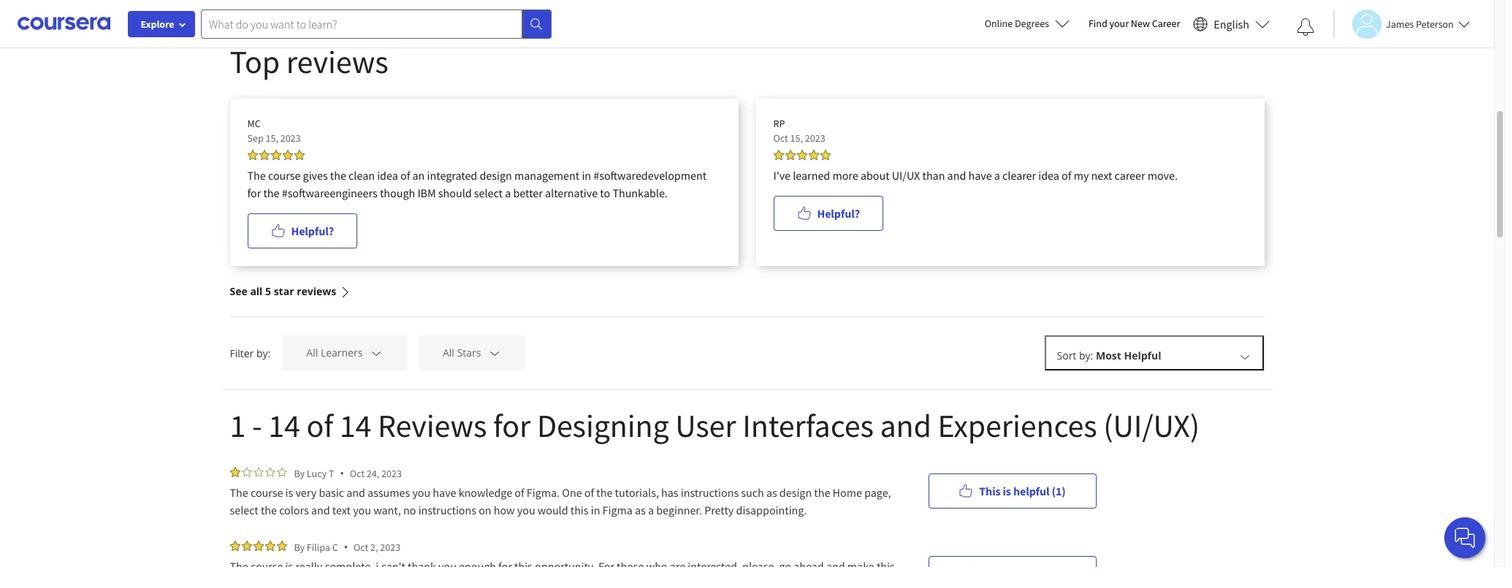Task type: describe. For each thing, give the bounding box(es) containing it.
would
[[538, 503, 568, 517]]

the course is very basic and assumes you have knowledge of figma. one of the tutorials, has instructions such as design the home page, select the colors and text you want, no instructions on how you would this in figma as a beginner. pretty disappointing.
[[230, 485, 894, 517]]

by: for filter
[[256, 346, 271, 360]]

disappointing.
[[736, 503, 807, 517]]

2023 inside by lucy t • oct 24, 2023
[[381, 467, 402, 480]]

better
[[513, 186, 543, 200]]

of up lucy
[[307, 406, 333, 446]]

• for by filipa c • oct 2, 2023
[[344, 540, 348, 554]]

career
[[1152, 17, 1180, 30]]

reviews
[[378, 406, 487, 446]]

(ui/ux)
[[1104, 406, 1200, 446]]

figma
[[603, 503, 633, 517]]

an
[[413, 168, 425, 183]]

all stars
[[443, 346, 481, 360]]

2 star image from the left
[[253, 467, 263, 477]]

james peterson button
[[1334, 9, 1470, 38]]

stars
[[457, 346, 481, 360]]

find
[[1089, 17, 1108, 30]]

2023 inside mc sep 15, 2023
[[280, 132, 301, 145]]

reviews inside see all 5 star reviews button
[[297, 284, 336, 298]]

(1)
[[1052, 483, 1066, 498]]

t
[[329, 467, 334, 480]]

by for by filipa c • oct 2, 2023
[[294, 540, 305, 554]]

rp oct 15, 2023
[[774, 117, 825, 145]]

knowledge
[[459, 485, 512, 500]]

about
[[861, 168, 890, 183]]

should
[[438, 186, 472, 200]]

figma.
[[527, 485, 560, 500]]

2,
[[371, 540, 378, 554]]

of right one
[[584, 485, 594, 500]]

experiences
[[938, 406, 1097, 446]]

see
[[230, 284, 248, 298]]

move.
[[1148, 168, 1178, 183]]

sort
[[1057, 349, 1077, 362]]

the left colors
[[261, 503, 277, 517]]

all learners button
[[282, 335, 407, 370]]

a inside the course gives the clean idea of an integrated design management in #softwaredevelopment for the #softwareengineers though ibm should select a better alternative to thunkable.
[[505, 186, 511, 200]]

the for the course gives the clean idea of an integrated design management in #softwaredevelopment for the #softwareengineers though ibm should select a better alternative to thunkable.
[[247, 168, 266, 183]]

#softwaredevelopment
[[594, 168, 707, 183]]

design inside the course is very basic and assumes you have knowledge of figma. one of the tutorials, has instructions such as design the home page, select the colors and text you want, no instructions on how you would this in figma as a beginner. pretty disappointing.
[[780, 485, 812, 500]]

your
[[1110, 17, 1129, 30]]

and right than
[[947, 168, 966, 183]]

user
[[675, 406, 736, 446]]

is inside the course is very basic and assumes you have knowledge of figma. one of the tutorials, has instructions such as design the home page, select the colors and text you want, no instructions on how you would this in figma as a beginner. pretty disappointing.
[[285, 485, 293, 500]]

see all 5 star reviews
[[230, 284, 336, 298]]

of left my at top
[[1062, 168, 1072, 183]]

filipa
[[307, 540, 330, 554]]

than
[[923, 168, 945, 183]]

learners
[[321, 346, 363, 360]]

the for the course is very basic and assumes you have knowledge of figma. one of the tutorials, has instructions such as design the home page, select the colors and text you want, no instructions on how you would this in figma as a beginner. pretty disappointing.
[[230, 485, 248, 500]]

more
[[833, 168, 858, 183]]

2023 inside by filipa c • oct 2, 2023
[[380, 540, 401, 554]]

to
[[600, 186, 610, 200]]

oct for by filipa c • oct 2, 2023
[[354, 540, 368, 554]]

this is helpful (1) button
[[928, 473, 1096, 508]]

1
[[230, 406, 246, 446]]

1 14 from the left
[[268, 406, 300, 446]]

chevron down image for learners
[[370, 347, 383, 360]]

on
[[479, 503, 492, 517]]

2023 inside "rp oct 15, 2023"
[[805, 132, 825, 145]]

by for by lucy t • oct 24, 2023
[[294, 467, 305, 480]]

design inside the course gives the clean idea of an integrated design management in #softwaredevelopment for the #softwareengineers though ibm should select a better alternative to thunkable.
[[480, 168, 512, 183]]

helpful
[[1124, 349, 1162, 362]]

i've learned more about ui/ux than and have a clearer idea of my next career move.
[[774, 168, 1178, 183]]

2 horizontal spatial you
[[517, 503, 535, 517]]

for inside the course gives the clean idea of an integrated design management in #softwaredevelopment for the #softwareengineers though ibm should select a better alternative to thunkable.
[[247, 186, 261, 200]]

though
[[380, 186, 415, 200]]

helpful
[[1014, 483, 1050, 498]]

very
[[296, 485, 317, 500]]

the down sep
[[263, 186, 280, 200]]

0 horizontal spatial as
[[635, 503, 646, 517]]

have inside the course is very basic and assumes you have knowledge of figma. one of the tutorials, has instructions such as design the home page, select the colors and text you want, no instructions on how you would this in figma as a beginner. pretty disappointing.
[[433, 485, 456, 500]]

clearer
[[1003, 168, 1036, 183]]

oct for by lucy t • oct 24, 2023
[[350, 467, 365, 480]]

top reviews
[[230, 42, 388, 82]]

next
[[1091, 168, 1112, 183]]

2 horizontal spatial chevron down image
[[1238, 350, 1251, 363]]

in inside the course is very basic and assumes you have knowledge of figma. one of the tutorials, has instructions such as design the home page, select the colors and text you want, no instructions on how you would this in figma as a beginner. pretty disappointing.
[[591, 503, 600, 517]]

5
[[265, 284, 271, 298]]

alternative
[[545, 186, 598, 200]]

this
[[571, 503, 589, 517]]

2 star image from the left
[[277, 467, 287, 477]]

english
[[1214, 16, 1250, 31]]

all for all learners
[[306, 346, 318, 360]]

find your new career link
[[1081, 15, 1188, 33]]

thunkable.
[[613, 186, 668, 200]]

new
[[1131, 17, 1150, 30]]

one
[[562, 485, 582, 500]]

select inside the course is very basic and assumes you have knowledge of figma. one of the tutorials, has instructions such as design the home page, select the colors and text you want, no instructions on how you would this in figma as a beginner. pretty disappointing.
[[230, 503, 258, 517]]

course for is
[[251, 485, 283, 500]]

assumes
[[368, 485, 410, 500]]

1 horizontal spatial you
[[412, 485, 431, 500]]

the course gives the clean idea of an integrated design management in #softwaredevelopment for the #softwareengineers though ibm should select a better alternative to thunkable.
[[247, 168, 707, 200]]

my
[[1074, 168, 1089, 183]]

by filipa c • oct 2, 2023
[[294, 540, 401, 554]]

1 horizontal spatial as
[[766, 485, 777, 500]]

ibm
[[418, 186, 436, 200]]

helpful? for gives
[[291, 224, 334, 238]]

management
[[514, 168, 580, 183]]

helpful? button for course
[[247, 213, 357, 248]]

filled star image up i've
[[774, 150, 784, 160]]

this
[[979, 483, 1001, 498]]

all learners
[[306, 346, 363, 360]]

is inside button
[[1003, 483, 1011, 498]]

oct inside "rp oct 15, 2023"
[[774, 132, 788, 145]]

1 star image from the left
[[265, 467, 275, 477]]

star
[[274, 284, 294, 298]]

1 vertical spatial instructions
[[418, 503, 476, 517]]



Task type: vqa. For each thing, say whether or not it's contained in the screenshot.
Total 91 minutes TOTAL
no



Task type: locate. For each thing, give the bounding box(es) containing it.
helpful?
[[817, 206, 860, 221], [291, 224, 334, 238]]

1 by from the top
[[294, 467, 305, 480]]

instructions up pretty on the left of page
[[681, 485, 739, 500]]

by inside by filipa c • oct 2, 2023
[[294, 540, 305, 554]]

oct inside by filipa c • oct 2, 2023
[[354, 540, 368, 554]]

helpful? button down "learned"
[[774, 196, 883, 231]]

15, for course
[[266, 132, 278, 145]]

of left an
[[400, 168, 410, 183]]

#softwareengineers
[[282, 186, 378, 200]]

1 horizontal spatial star image
[[253, 467, 263, 477]]

all stars button
[[419, 335, 525, 370]]

helpful? button down #softwareengineers at top left
[[247, 213, 357, 248]]

select right should
[[474, 186, 503, 200]]

a down tutorials,
[[648, 503, 654, 517]]

1 all from the left
[[306, 346, 318, 360]]

mc sep 15, 2023
[[247, 117, 301, 145]]

15, inside mc sep 15, 2023
[[266, 132, 278, 145]]

learned
[[793, 168, 830, 183]]

of inside the course gives the clean idea of an integrated design management in #softwaredevelopment for the #softwareengineers though ibm should select a better alternative to thunkable.
[[400, 168, 410, 183]]

1 vertical spatial design
[[780, 485, 812, 500]]

filled star image up "learned"
[[809, 150, 819, 160]]

the inside the course is very basic and assumes you have knowledge of figma. one of the tutorials, has instructions such as design the home page, select the colors and text you want, no instructions on how you would this in figma as a beginner. pretty disappointing.
[[230, 485, 248, 500]]

all left stars
[[443, 346, 454, 360]]

1 horizontal spatial design
[[780, 485, 812, 500]]

course
[[268, 168, 301, 183], [251, 485, 283, 500]]

the up the figma
[[597, 485, 613, 500]]

mc
[[247, 117, 261, 130]]

1 vertical spatial in
[[591, 503, 600, 517]]

filter
[[230, 346, 254, 360]]

of up how
[[515, 485, 524, 500]]

in inside the course gives the clean idea of an integrated design management in #softwaredevelopment for the #softwareengineers though ibm should select a better alternative to thunkable.
[[582, 168, 591, 183]]

0 horizontal spatial star image
[[242, 467, 252, 477]]

0 vertical spatial helpful?
[[817, 206, 860, 221]]

has
[[661, 485, 679, 500]]

c
[[332, 540, 338, 554]]

2 14 from the left
[[340, 406, 371, 446]]

as down tutorials,
[[635, 503, 646, 517]]

oct left 24,
[[350, 467, 365, 480]]

all for all stars
[[443, 346, 454, 360]]

by: for sort
[[1079, 349, 1093, 362]]

1 horizontal spatial helpful?
[[817, 206, 860, 221]]

chevron down image
[[370, 347, 383, 360], [488, 347, 501, 360], [1238, 350, 1251, 363]]

1 horizontal spatial 14
[[340, 406, 371, 446]]

1 vertical spatial select
[[230, 503, 258, 517]]

page,
[[865, 485, 891, 500]]

2023 up "learned"
[[805, 132, 825, 145]]

star image
[[242, 467, 252, 477], [253, 467, 263, 477]]

by: right filter
[[256, 346, 271, 360]]

2 all from the left
[[443, 346, 454, 360]]

colors
[[279, 503, 309, 517]]

the down sep
[[247, 168, 266, 183]]

0 vertical spatial have
[[969, 168, 992, 183]]

james
[[1386, 17, 1414, 30]]

0 horizontal spatial idea
[[377, 168, 398, 183]]

15,
[[266, 132, 278, 145], [790, 132, 803, 145]]

a inside the course is very basic and assumes you have knowledge of figma. one of the tutorials, has instructions such as design the home page, select the colors and text you want, no instructions on how you would this in figma as a beginner. pretty disappointing.
[[648, 503, 654, 517]]

None search field
[[201, 9, 552, 38]]

all inside button
[[306, 346, 318, 360]]

0 horizontal spatial design
[[480, 168, 512, 183]]

by
[[294, 467, 305, 480], [294, 540, 305, 554]]

0 vertical spatial oct
[[774, 132, 788, 145]]

idea up 'though' on the left top of page
[[377, 168, 398, 183]]

find your new career
[[1089, 17, 1180, 30]]

0 vertical spatial course
[[268, 168, 301, 183]]

show notifications image
[[1297, 18, 1315, 36]]

filled star image down mc sep 15, 2023
[[271, 150, 281, 160]]

by: right "sort"
[[1079, 349, 1093, 362]]

1 vertical spatial reviews
[[297, 284, 336, 298]]

is right this
[[1003, 483, 1011, 498]]

a left better
[[505, 186, 511, 200]]

1 star image from the left
[[242, 467, 252, 477]]

filled star image left 'filipa' at the left of page
[[253, 541, 263, 551]]

0 horizontal spatial for
[[247, 186, 261, 200]]

0 vertical spatial •
[[340, 466, 344, 480]]

you right the text
[[353, 503, 371, 517]]

want,
[[374, 503, 401, 517]]

course left gives
[[268, 168, 301, 183]]

integrated
[[427, 168, 477, 183]]

oct
[[774, 132, 788, 145], [350, 467, 365, 480], [354, 540, 368, 554]]

helpful? button
[[774, 196, 883, 231], [247, 213, 357, 248]]

1 - 14 of 14 reviews for designing user interfaces and experiences (ui/ux)
[[230, 406, 1200, 446]]

degrees
[[1015, 17, 1049, 30]]

•
[[340, 466, 344, 480], [344, 540, 348, 554]]

tutorials,
[[615, 485, 659, 500]]

What do you want to learn? text field
[[201, 9, 522, 38]]

text
[[332, 503, 351, 517]]

1 horizontal spatial select
[[474, 186, 503, 200]]

the inside the course gives the clean idea of an integrated design management in #softwaredevelopment for the #softwareengineers though ibm should select a better alternative to thunkable.
[[247, 168, 266, 183]]

you up the 'no'
[[412, 485, 431, 500]]

1 vertical spatial for
[[493, 406, 531, 446]]

1 horizontal spatial star image
[[277, 467, 287, 477]]

a
[[994, 168, 1000, 183], [505, 186, 511, 200], [648, 503, 654, 517]]

1 horizontal spatial idea
[[1039, 168, 1060, 183]]

design
[[480, 168, 512, 183], [780, 485, 812, 500]]

1 vertical spatial by
[[294, 540, 305, 554]]

1 vertical spatial a
[[505, 186, 511, 200]]

1 horizontal spatial all
[[443, 346, 454, 360]]

a left clearer
[[994, 168, 1000, 183]]

no
[[403, 503, 416, 517]]

15, inside "rp oct 15, 2023"
[[790, 132, 803, 145]]

star image
[[265, 467, 275, 477], [277, 467, 287, 477]]

course inside the course is very basic and assumes you have knowledge of figma. one of the tutorials, has instructions such as design the home page, select the colors and text you want, no instructions on how you would this in figma as a beginner. pretty disappointing.
[[251, 485, 283, 500]]

peterson
[[1416, 17, 1454, 30]]

0 horizontal spatial have
[[433, 485, 456, 500]]

1 horizontal spatial helpful? button
[[774, 196, 883, 231]]

15, for learned
[[790, 132, 803, 145]]

15, up i've
[[790, 132, 803, 145]]

design right integrated at the left of the page
[[480, 168, 512, 183]]

1 horizontal spatial have
[[969, 168, 992, 183]]

career
[[1115, 168, 1145, 183]]

0 vertical spatial as
[[766, 485, 777, 500]]

1 15, from the left
[[266, 132, 278, 145]]

1 horizontal spatial by:
[[1079, 349, 1093, 362]]

explore
[[141, 18, 174, 31]]

• right c
[[344, 540, 348, 554]]

1 vertical spatial the
[[230, 485, 248, 500]]

is
[[1003, 483, 1011, 498], [285, 485, 293, 500]]

online
[[985, 17, 1013, 30]]

home
[[833, 485, 862, 500]]

oct inside by lucy t • oct 24, 2023
[[350, 467, 365, 480]]

you right how
[[517, 503, 535, 517]]

select left colors
[[230, 503, 258, 517]]

2 by from the top
[[294, 540, 305, 554]]

as
[[766, 485, 777, 500], [635, 503, 646, 517]]

-
[[252, 406, 262, 446]]

filled star image
[[259, 150, 269, 160], [271, 150, 281, 160], [774, 150, 784, 160], [809, 150, 819, 160], [253, 541, 263, 551]]

english button
[[1188, 0, 1276, 47]]

oct down rp
[[774, 132, 788, 145]]

star image down -
[[253, 467, 263, 477]]

for down sep
[[247, 186, 261, 200]]

2 15, from the left
[[790, 132, 803, 145]]

and up page,
[[880, 406, 932, 446]]

14
[[268, 406, 300, 446], [340, 406, 371, 446]]

2023 right the 2,
[[380, 540, 401, 554]]

for up knowledge
[[493, 406, 531, 446]]

have left clearer
[[969, 168, 992, 183]]

how
[[494, 503, 515, 517]]

0 horizontal spatial a
[[505, 186, 511, 200]]

interfaces
[[743, 406, 874, 446]]

pretty
[[705, 503, 734, 517]]

0 horizontal spatial all
[[306, 346, 318, 360]]

by inside by lucy t • oct 24, 2023
[[294, 467, 305, 480]]

lucy
[[307, 467, 327, 480]]

all left learners
[[306, 346, 318, 360]]

idea inside the course gives the clean idea of an integrated design management in #softwaredevelopment for the #softwareengineers though ibm should select a better alternative to thunkable.
[[377, 168, 398, 183]]

rp
[[774, 117, 785, 130]]

the
[[247, 168, 266, 183], [230, 485, 248, 500]]

1 horizontal spatial is
[[1003, 483, 1011, 498]]

0 vertical spatial design
[[480, 168, 512, 183]]

chevron down image inside all learners button
[[370, 347, 383, 360]]

select inside the course gives the clean idea of an integrated design management in #softwaredevelopment for the #softwareengineers though ibm should select a better alternative to thunkable.
[[474, 186, 503, 200]]

the
[[330, 168, 346, 183], [263, 186, 280, 200], [597, 485, 613, 500], [814, 485, 830, 500], [261, 503, 277, 517]]

0 horizontal spatial helpful?
[[291, 224, 334, 238]]

0 vertical spatial instructions
[[681, 485, 739, 500]]

course up colors
[[251, 485, 283, 500]]

sep
[[247, 132, 264, 145]]

filled star image
[[247, 150, 258, 160], [282, 150, 293, 160], [294, 150, 304, 160], [785, 150, 795, 160], [797, 150, 807, 160], [820, 150, 831, 160], [230, 467, 240, 477], [230, 541, 240, 551], [242, 541, 252, 551], [265, 541, 275, 551], [277, 541, 287, 551]]

reviews right star
[[297, 284, 336, 298]]

0 horizontal spatial instructions
[[418, 503, 476, 517]]

0 vertical spatial by
[[294, 467, 305, 480]]

0 horizontal spatial 15,
[[266, 132, 278, 145]]

beginner.
[[656, 503, 702, 517]]

ui/ux
[[892, 168, 920, 183]]

in up alternative
[[582, 168, 591, 183]]

1 vertical spatial helpful?
[[291, 224, 334, 238]]

oct left the 2,
[[354, 540, 368, 554]]

james peterson
[[1386, 17, 1454, 30]]

design up disappointing. at bottom
[[780, 485, 812, 500]]

2023 right 24,
[[381, 467, 402, 480]]

in right this
[[591, 503, 600, 517]]

instructions
[[681, 485, 739, 500], [418, 503, 476, 517]]

online degrees button
[[973, 7, 1081, 39]]

instructions right the 'no'
[[418, 503, 476, 517]]

helpful? down #softwareengineers at top left
[[291, 224, 334, 238]]

all
[[250, 284, 263, 298]]

1 horizontal spatial for
[[493, 406, 531, 446]]

sort by: most helpful
[[1057, 349, 1162, 362]]

1 vertical spatial as
[[635, 503, 646, 517]]

the up #softwareengineers at top left
[[330, 168, 346, 183]]

see all 5 star reviews button
[[230, 266, 351, 316]]

0 horizontal spatial by:
[[256, 346, 271, 360]]

0 vertical spatial the
[[247, 168, 266, 183]]

by left 'filipa' at the left of page
[[294, 540, 305, 554]]

2 vertical spatial oct
[[354, 540, 368, 554]]

all inside button
[[443, 346, 454, 360]]

14 up by lucy t • oct 24, 2023
[[340, 406, 371, 446]]

chat with us image
[[1453, 526, 1477, 550]]

0 horizontal spatial helpful? button
[[247, 213, 357, 248]]

most
[[1096, 349, 1122, 362]]

by left lucy
[[294, 467, 305, 480]]

filled star image down sep
[[259, 150, 269, 160]]

star image down 1
[[242, 467, 252, 477]]

this is helpful (1)
[[979, 483, 1066, 498]]

idea right clearer
[[1039, 168, 1060, 183]]

filter by:
[[230, 346, 271, 360]]

0 vertical spatial a
[[994, 168, 1000, 183]]

• right t
[[340, 466, 344, 480]]

the left home
[[814, 485, 830, 500]]

chevron down image inside all stars button
[[488, 347, 501, 360]]

2023
[[280, 132, 301, 145], [805, 132, 825, 145], [381, 467, 402, 480], [380, 540, 401, 554]]

0 vertical spatial select
[[474, 186, 503, 200]]

coursera image
[[18, 12, 110, 35]]

have left knowledge
[[433, 485, 456, 500]]

reviews down what do you want to learn? text field
[[286, 42, 388, 82]]

course for gives
[[268, 168, 301, 183]]

basic
[[319, 485, 344, 500]]

24,
[[367, 467, 379, 480]]

1 vertical spatial oct
[[350, 467, 365, 480]]

top
[[230, 42, 280, 82]]

course inside the course gives the clean idea of an integrated design management in #softwaredevelopment for the #softwareengineers though ibm should select a better alternative to thunkable.
[[268, 168, 301, 183]]

1 horizontal spatial 15,
[[790, 132, 803, 145]]

is left very
[[285, 485, 293, 500]]

1 horizontal spatial chevron down image
[[488, 347, 501, 360]]

0 horizontal spatial you
[[353, 503, 371, 517]]

0 vertical spatial in
[[582, 168, 591, 183]]

gives
[[303, 168, 328, 183]]

and down by lucy t • oct 24, 2023
[[347, 485, 365, 500]]

2 vertical spatial a
[[648, 503, 654, 517]]

0 vertical spatial for
[[247, 186, 261, 200]]

2 idea from the left
[[1039, 168, 1060, 183]]

1 horizontal spatial instructions
[[681, 485, 739, 500]]

such
[[741, 485, 764, 500]]

designing
[[537, 406, 669, 446]]

0 horizontal spatial star image
[[265, 467, 275, 477]]

helpful? button for learned
[[774, 196, 883, 231]]

the down 1
[[230, 485, 248, 500]]

15, right sep
[[266, 132, 278, 145]]

0 horizontal spatial 14
[[268, 406, 300, 446]]

2 horizontal spatial a
[[994, 168, 1000, 183]]

by:
[[256, 346, 271, 360], [1079, 349, 1093, 362]]

all
[[306, 346, 318, 360], [443, 346, 454, 360]]

0 horizontal spatial select
[[230, 503, 258, 517]]

and
[[947, 168, 966, 183], [880, 406, 932, 446], [347, 485, 365, 500], [311, 503, 330, 517]]

reviews
[[286, 42, 388, 82], [297, 284, 336, 298]]

14 right -
[[268, 406, 300, 446]]

helpful? for more
[[817, 206, 860, 221]]

and down "basic"
[[311, 503, 330, 517]]

0 horizontal spatial is
[[285, 485, 293, 500]]

2023 right sep
[[280, 132, 301, 145]]

chevron down image for stars
[[488, 347, 501, 360]]

0 vertical spatial reviews
[[286, 42, 388, 82]]

helpful? down more
[[817, 206, 860, 221]]

1 vertical spatial •
[[344, 540, 348, 554]]

1 idea from the left
[[377, 168, 398, 183]]

• for by lucy t • oct 24, 2023
[[340, 466, 344, 480]]

online degrees
[[985, 17, 1049, 30]]

in
[[582, 168, 591, 183], [591, 503, 600, 517]]

as up disappointing. at bottom
[[766, 485, 777, 500]]

1 horizontal spatial a
[[648, 503, 654, 517]]

1 vertical spatial course
[[251, 485, 283, 500]]

0 horizontal spatial chevron down image
[[370, 347, 383, 360]]

1 vertical spatial have
[[433, 485, 456, 500]]



